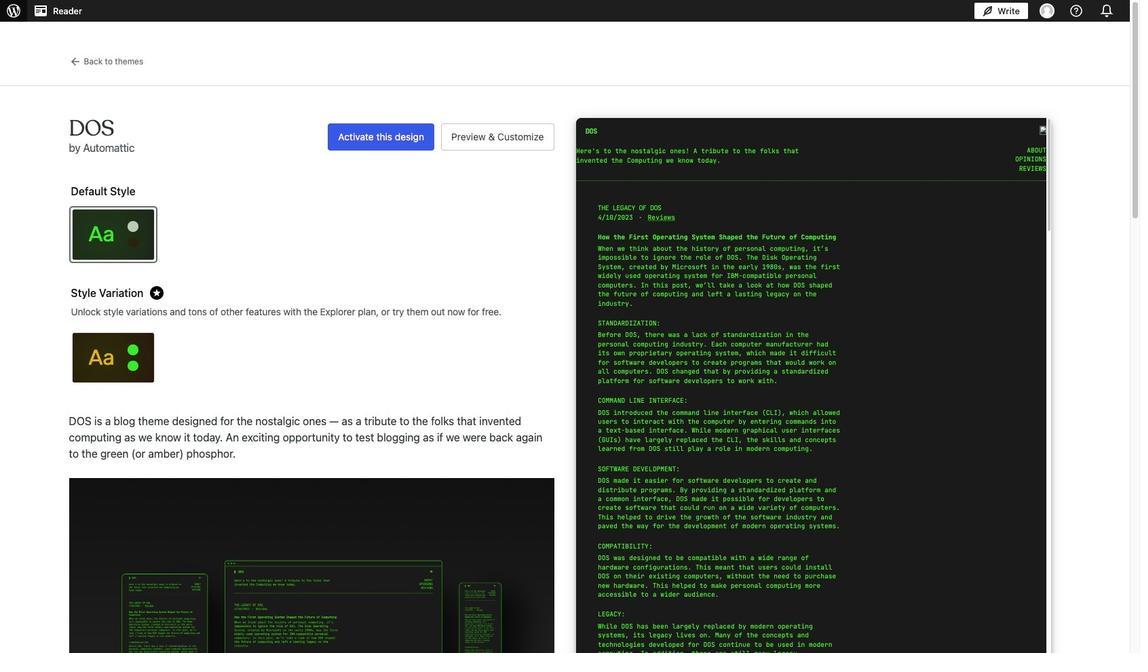Task type: describe. For each thing, give the bounding box(es) containing it.
help image
[[1069, 3, 1085, 19]]

my profile image
[[1040, 3, 1055, 18]]

manage your sites image
[[5, 3, 22, 19]]



Task type: locate. For each thing, give the bounding box(es) containing it.
manage your notifications image
[[1098, 1, 1117, 20]]

main content
[[0, 38, 1131, 654]]



Task type: vqa. For each thing, say whether or not it's contained in the screenshot.
group
no



